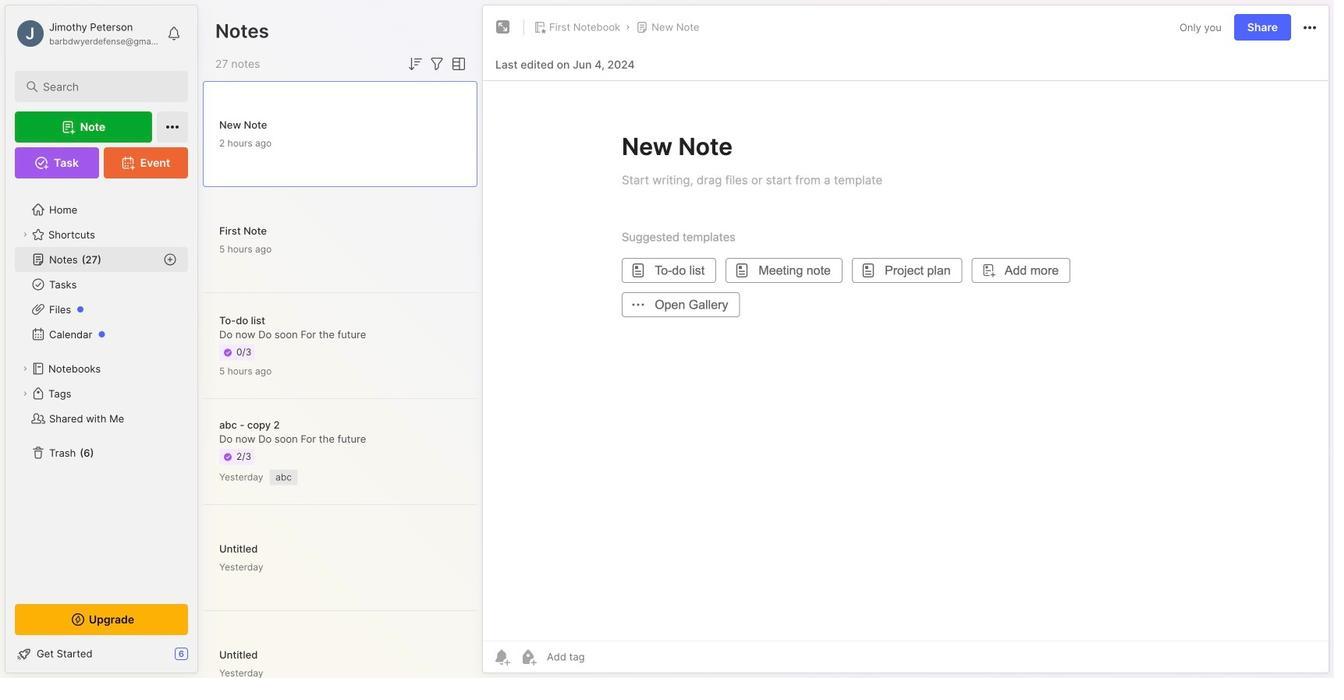 Task type: describe. For each thing, give the bounding box(es) containing it.
expand note image
[[494, 18, 513, 37]]

Add filters field
[[428, 55, 446, 73]]

Sort options field
[[406, 55, 424, 73]]

click to collapse image
[[197, 650, 209, 669]]

add tag image
[[519, 648, 538, 667]]

View options field
[[446, 55, 468, 73]]

Help and Learning task checklist field
[[5, 642, 197, 667]]

Note Editor text field
[[483, 80, 1329, 641]]

Account field
[[15, 18, 159, 49]]

expand tags image
[[20, 389, 30, 399]]

add filters image
[[428, 55, 446, 73]]



Task type: vqa. For each thing, say whether or not it's contained in the screenshot.
2nd Urgent from the top
no



Task type: locate. For each thing, give the bounding box(es) containing it.
expand notebooks image
[[20, 364, 30, 374]]

none search field inside main element
[[43, 77, 167, 96]]

main element
[[0, 0, 203, 679]]

Add tag field
[[545, 651, 662, 664]]

tree
[[5, 188, 197, 591]]

note window element
[[482, 5, 1330, 678]]

add a reminder image
[[492, 648, 511, 667]]

More actions field
[[1301, 18, 1319, 37]]

Search text field
[[43, 80, 167, 94]]

None search field
[[43, 77, 167, 96]]

tree inside main element
[[5, 188, 197, 591]]

more actions image
[[1301, 18, 1319, 37]]



